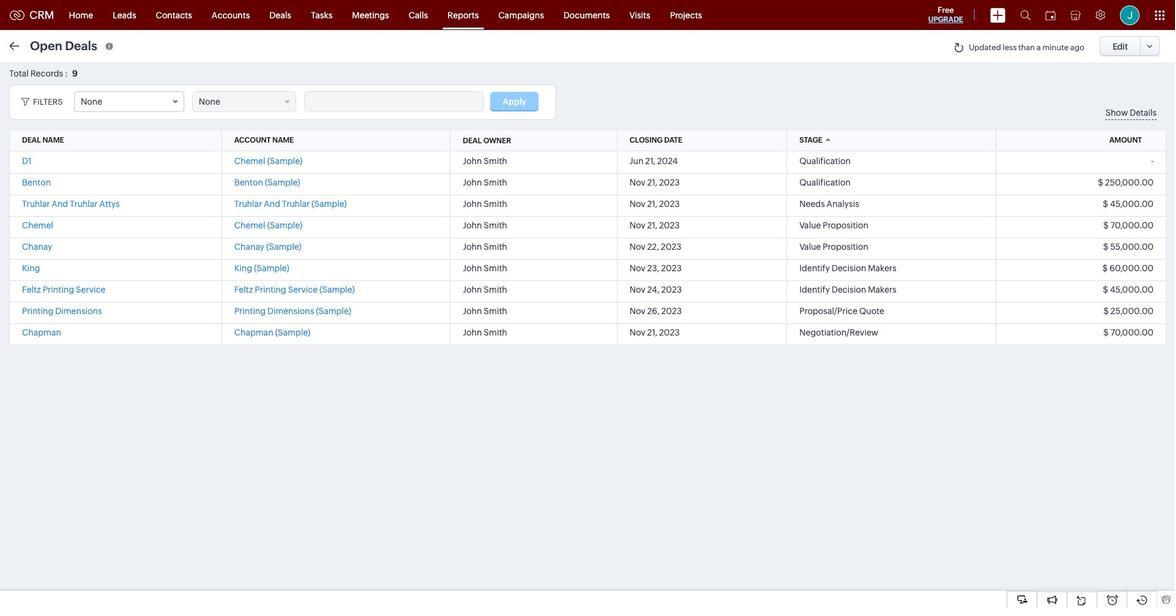 Task type: describe. For each thing, give the bounding box(es) containing it.
calendar image
[[1046, 10, 1056, 20]]

create menu image
[[991, 8, 1006, 22]]



Task type: vqa. For each thing, say whether or not it's contained in the screenshot.
the Profile element
yes



Task type: locate. For each thing, give the bounding box(es) containing it.
profile image
[[1121, 5, 1140, 25]]

search element
[[1014, 0, 1039, 30]]

None field
[[74, 91, 184, 112], [192, 91, 296, 112], [74, 91, 184, 112], [192, 91, 296, 112]]

profile element
[[1113, 0, 1148, 30]]

create menu element
[[984, 0, 1014, 30]]

logo image
[[10, 10, 24, 20]]

None text field
[[305, 92, 484, 111]]

search image
[[1021, 10, 1031, 20]]



